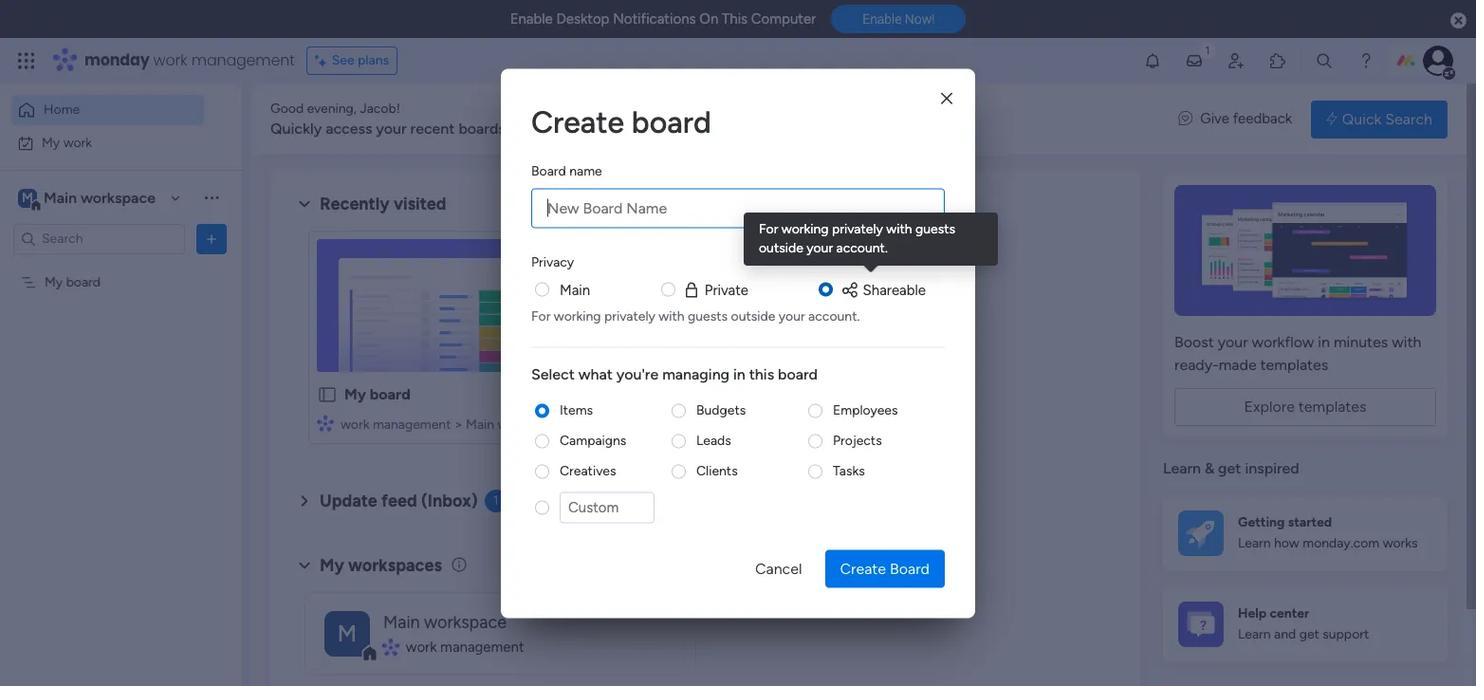 Task type: describe. For each thing, give the bounding box(es) containing it.
learn & get inspired
[[1164, 459, 1300, 477]]

m for bottommost workspace image
[[338, 619, 357, 647]]

ready-
[[1175, 356, 1219, 374]]

templates inside the boost your workflow in minutes with ready-made templates
[[1261, 356, 1329, 374]]

this
[[722, 10, 748, 28]]

on
[[700, 10, 719, 28]]

give feedback
[[1201, 110, 1293, 127]]

budgets
[[697, 402, 746, 418]]

v2 bolt switch image
[[1327, 109, 1338, 130]]

workflow
[[1252, 333, 1315, 351]]

evening,
[[307, 101, 357, 117]]

explore templates
[[1245, 398, 1367, 416]]

create board heading
[[531, 99, 945, 144]]

works
[[1383, 535, 1418, 552]]

>
[[454, 417, 463, 433]]

update
[[320, 491, 378, 512]]

board name heading
[[531, 160, 602, 180]]

give
[[1201, 110, 1230, 127]]

recently visited
[[320, 194, 447, 214]]

projects
[[833, 432, 882, 448]]

select what you're managing in this board
[[531, 365, 818, 383]]

feedback
[[1233, 110, 1293, 127]]

tasks
[[833, 463, 865, 479]]

shareable button
[[840, 279, 926, 300]]

quick search button
[[1312, 100, 1448, 138]]

remove from favorites image
[[537, 385, 556, 404]]

main down my workspaces
[[383, 612, 420, 633]]

1 vertical spatial main workspace
[[383, 612, 507, 633]]

this
[[749, 365, 775, 383]]

monday.com
[[1303, 535, 1380, 552]]

good evening, jacob! quickly access your recent boards, inbox and workspaces
[[270, 101, 665, 138]]

your inside the boost your workflow in minutes with ready-made templates
[[1218, 333, 1249, 351]]

leads
[[697, 432, 732, 448]]

notifications
[[613, 10, 696, 28]]

recently
[[320, 194, 390, 214]]

workspaces inside good evening, jacob! quickly access your recent boards, inbox and workspaces
[[583, 120, 665, 138]]

templates image image
[[1181, 185, 1431, 316]]

and inside good evening, jacob! quickly access your recent boards, inbox and workspaces
[[554, 120, 580, 138]]

center
[[1270, 605, 1310, 621]]

select what you're managing in this board heading
[[531, 363, 945, 386]]

plans
[[358, 52, 389, 68]]

learn for getting
[[1238, 535, 1271, 552]]

main right >
[[466, 417, 495, 433]]

visited
[[394, 194, 447, 214]]

getting started learn how monday.com works
[[1238, 514, 1418, 552]]

support
[[1323, 627, 1370, 643]]

invite members image
[[1227, 51, 1246, 70]]

desktop
[[557, 10, 610, 28]]

cancel button
[[740, 549, 818, 587]]

Search in workspace field
[[40, 228, 158, 250]]

my work
[[42, 134, 92, 150]]

quick
[[1343, 110, 1382, 128]]

board name
[[531, 162, 602, 178]]

name
[[570, 162, 602, 178]]

main inside workspace selection element
[[44, 188, 77, 206]]

explore
[[1245, 398, 1295, 416]]

good
[[270, 101, 304, 117]]

made
[[1219, 356, 1257, 374]]

computer
[[751, 10, 816, 28]]

private button
[[682, 279, 749, 300]]

what
[[579, 365, 613, 383]]

component image for work management > main workspace
[[317, 414, 334, 431]]

work inside button
[[63, 134, 92, 150]]

1 vertical spatial workspace
[[498, 417, 562, 433]]

recent
[[410, 120, 455, 138]]

main workspace inside workspace selection element
[[44, 188, 156, 206]]

learn for help
[[1238, 627, 1271, 643]]

my workspaces
[[320, 555, 442, 576]]

your inside for working privately with guests outside your account.
[[807, 240, 833, 256]]

account. inside for working privately with guests outside your account.
[[837, 240, 888, 256]]

get inside help center learn and get support
[[1300, 627, 1320, 643]]

main button
[[560, 279, 590, 300]]

quickly
[[270, 120, 322, 138]]

cancel
[[755, 559, 802, 577]]

v2 user feedback image
[[1179, 108, 1193, 130]]

and inside help center learn and get support
[[1275, 627, 1297, 643]]

work right monday at the top left of the page
[[153, 49, 187, 71]]

help center learn and get support
[[1238, 605, 1370, 643]]

boost
[[1175, 333, 1215, 351]]

work management > main workspace
[[341, 417, 562, 433]]

creatives
[[560, 463, 616, 479]]

privately inside for working privately with guests outside your account.
[[832, 221, 883, 237]]

close image
[[941, 92, 953, 106]]

create for create board
[[840, 559, 886, 577]]

inbox image
[[1185, 51, 1204, 70]]

work down my workspaces
[[406, 638, 437, 656]]

see plans button
[[306, 47, 398, 75]]

(inbox)
[[421, 491, 478, 512]]

apps image
[[1269, 51, 1288, 70]]

management for work management > main workspace
[[373, 417, 451, 433]]

privacy
[[531, 253, 574, 270]]

Custom field
[[560, 492, 655, 523]]

outside inside privacy element
[[731, 308, 776, 324]]

close my workspaces image
[[293, 554, 316, 577]]

work management
[[406, 638, 524, 656]]

help
[[1238, 605, 1267, 621]]

items
[[560, 402, 593, 418]]

shareable
[[863, 281, 926, 298]]

in inside "select what you're managing in this board" heading
[[734, 365, 746, 383]]

home button
[[11, 95, 204, 125]]

feed
[[382, 491, 417, 512]]

inbox
[[513, 120, 551, 138]]

create for create board
[[531, 103, 625, 140]]

jacob!
[[360, 101, 400, 117]]

inspired
[[1245, 459, 1300, 477]]

for working privately with guests outside your account. inside privacy element
[[531, 308, 860, 324]]

guests inside privacy element
[[688, 308, 728, 324]]

access
[[326, 120, 372, 138]]

home
[[44, 102, 80, 118]]

for inside for working privately with guests outside your account.
[[759, 221, 779, 237]]

board inside list box
[[66, 274, 101, 290]]

quick search
[[1343, 110, 1433, 128]]

enable now!
[[863, 12, 935, 27]]



Task type: vqa. For each thing, say whether or not it's contained in the screenshot.
Add a Skype number's the Add
no



Task type: locate. For each thing, give the bounding box(es) containing it.
outside
[[759, 240, 804, 256], [731, 308, 776, 324]]

guests up shareable
[[916, 221, 956, 237]]

1 vertical spatial board
[[890, 559, 930, 577]]

privacy element
[[531, 279, 945, 325]]

1 vertical spatial templates
[[1299, 398, 1367, 416]]

management for work management
[[440, 638, 524, 656]]

component image left "work management"
[[383, 639, 399, 656]]

component image for work management
[[383, 639, 399, 656]]

0 vertical spatial working
[[782, 221, 829, 237]]

0 vertical spatial workspaces
[[583, 120, 665, 138]]

privately inside privacy element
[[605, 308, 656, 324]]

my board inside my board list box
[[45, 274, 101, 290]]

workspace up "work management"
[[424, 612, 507, 633]]

for up privacy element
[[759, 221, 779, 237]]

component image
[[317, 414, 334, 431], [383, 639, 399, 656]]

0 horizontal spatial in
[[734, 365, 746, 383]]

get
[[1219, 459, 1242, 477], [1300, 627, 1320, 643]]

privately up you're
[[605, 308, 656, 324]]

work up the update
[[341, 417, 370, 433]]

workspaces
[[583, 120, 665, 138], [348, 555, 442, 576]]

clients
[[697, 463, 738, 479]]

0 vertical spatial my board
[[45, 274, 101, 290]]

private
[[705, 281, 749, 298]]

0 horizontal spatial with
[[659, 308, 685, 324]]

with up shareable
[[887, 221, 913, 237]]

0 vertical spatial templates
[[1261, 356, 1329, 374]]

with inside privacy element
[[659, 308, 685, 324]]

option
[[0, 265, 242, 269]]

workspace up search in workspace field
[[81, 188, 156, 206]]

your up "select what you're managing in this board" heading
[[779, 308, 805, 324]]

1 vertical spatial for working privately with guests outside your account.
[[531, 308, 860, 324]]

1 horizontal spatial in
[[1318, 333, 1331, 351]]

create inside button
[[840, 559, 886, 577]]

my
[[42, 134, 60, 150], [45, 274, 63, 290], [344, 385, 366, 403], [320, 555, 344, 576]]

0 horizontal spatial guests
[[688, 308, 728, 324]]

create board
[[840, 559, 930, 577]]

with right minutes
[[1392, 333, 1422, 351]]

guests
[[916, 221, 956, 237], [688, 308, 728, 324]]

my board right public board icon
[[344, 385, 411, 403]]

1
[[493, 493, 499, 509]]

1 vertical spatial working
[[554, 308, 601, 324]]

my right "close my workspaces" icon
[[320, 555, 344, 576]]

my board down search in workspace field
[[45, 274, 101, 290]]

1 vertical spatial component image
[[383, 639, 399, 656]]

1 horizontal spatial m
[[338, 619, 357, 647]]

public board image
[[317, 384, 338, 405]]

1 horizontal spatial my board
[[344, 385, 411, 403]]

and right "inbox" in the left top of the page
[[554, 120, 580, 138]]

1 horizontal spatial privately
[[832, 221, 883, 237]]

learn
[[1164, 459, 1201, 477], [1238, 535, 1271, 552], [1238, 627, 1271, 643]]

management
[[191, 49, 295, 71], [373, 417, 451, 433], [440, 638, 524, 656]]

main workspace up search in workspace field
[[44, 188, 156, 206]]

1 horizontal spatial component image
[[383, 639, 399, 656]]

account. up the shareable button
[[837, 240, 888, 256]]

your down jacob!
[[376, 120, 407, 138]]

select
[[531, 365, 575, 383]]

main workspace
[[44, 188, 156, 206], [383, 612, 507, 633]]

1 vertical spatial m
[[338, 619, 357, 647]]

workspaces down update feed (inbox)
[[348, 555, 442, 576]]

create up name
[[531, 103, 625, 140]]

0 horizontal spatial board
[[531, 162, 566, 178]]

privately up the shareable button
[[832, 221, 883, 237]]

in left this
[[734, 365, 746, 383]]

board inside button
[[890, 559, 930, 577]]

working
[[782, 221, 829, 237], [554, 308, 601, 324]]

main down privacy
[[560, 281, 590, 298]]

0 horizontal spatial get
[[1219, 459, 1242, 477]]

1 horizontal spatial create
[[840, 559, 886, 577]]

1 horizontal spatial board
[[890, 559, 930, 577]]

1 horizontal spatial with
[[887, 221, 913, 237]]

with inside the boost your workflow in minutes with ready-made templates
[[1392, 333, 1422, 351]]

1 vertical spatial account.
[[809, 308, 860, 324]]

and
[[554, 120, 580, 138], [1275, 627, 1297, 643]]

1 horizontal spatial workspaces
[[583, 120, 665, 138]]

0 vertical spatial workspace image
[[18, 187, 37, 208]]

search
[[1386, 110, 1433, 128]]

1 horizontal spatial and
[[1275, 627, 1297, 643]]

templates inside explore templates button
[[1299, 398, 1367, 416]]

0 horizontal spatial m
[[22, 189, 33, 205]]

managing
[[663, 365, 730, 383]]

create board
[[531, 103, 712, 140]]

boost your workflow in minutes with ready-made templates
[[1175, 333, 1422, 374]]

0 vertical spatial for working privately with guests outside your account.
[[759, 221, 959, 256]]

select product image
[[17, 51, 36, 70]]

1 vertical spatial create
[[840, 559, 886, 577]]

working inside for working privately with guests outside your account.
[[782, 221, 829, 237]]

for inside privacy element
[[531, 308, 551, 324]]

create right cancel
[[840, 559, 886, 577]]

open update feed (inbox) image
[[293, 490, 316, 512]]

my inside list box
[[45, 274, 63, 290]]

&
[[1205, 459, 1215, 477]]

1 vertical spatial privately
[[605, 308, 656, 324]]

campaigns
[[560, 432, 627, 448]]

1 vertical spatial with
[[659, 308, 685, 324]]

get right "&"
[[1219, 459, 1242, 477]]

0 vertical spatial with
[[887, 221, 913, 237]]

m for workspace image to the top
[[22, 189, 33, 205]]

outside down the private at the top of the page
[[731, 308, 776, 324]]

0 horizontal spatial for
[[531, 308, 551, 324]]

account.
[[837, 240, 888, 256], [809, 308, 860, 324]]

0 vertical spatial management
[[191, 49, 295, 71]]

and down center
[[1275, 627, 1297, 643]]

2 vertical spatial management
[[440, 638, 524, 656]]

0 vertical spatial guests
[[916, 221, 956, 237]]

now!
[[905, 12, 935, 27]]

0 vertical spatial for
[[759, 221, 779, 237]]

0 horizontal spatial working
[[554, 308, 601, 324]]

0 horizontal spatial component image
[[317, 414, 334, 431]]

help image
[[1357, 51, 1376, 70]]

search everything image
[[1315, 51, 1334, 70]]

0 vertical spatial learn
[[1164, 459, 1201, 477]]

getting started element
[[1164, 495, 1448, 571]]

create inside heading
[[531, 103, 625, 140]]

templates right explore
[[1299, 398, 1367, 416]]

see
[[332, 52, 355, 68]]

close recently visited image
[[293, 193, 316, 215]]

update feed (inbox)
[[320, 491, 478, 512]]

learn left "&"
[[1164, 459, 1201, 477]]

my down search in workspace field
[[45, 274, 63, 290]]

1 vertical spatial workspace image
[[325, 611, 370, 656]]

create
[[531, 103, 625, 140], [840, 559, 886, 577]]

1 horizontal spatial guests
[[916, 221, 956, 237]]

1 vertical spatial and
[[1275, 627, 1297, 643]]

with
[[887, 221, 913, 237], [659, 308, 685, 324], [1392, 333, 1422, 351]]

for down privacy heading
[[531, 308, 551, 324]]

enable for enable now!
[[863, 12, 902, 27]]

main down my work
[[44, 188, 77, 206]]

0 horizontal spatial main workspace
[[44, 188, 156, 206]]

privately
[[832, 221, 883, 237], [605, 308, 656, 324]]

main workspace up "work management"
[[383, 612, 507, 633]]

guests down private button
[[688, 308, 728, 324]]

monday
[[84, 49, 150, 71]]

your down board name field
[[807, 240, 833, 256]]

1 vertical spatial my board
[[344, 385, 411, 403]]

1 vertical spatial get
[[1300, 627, 1320, 643]]

my board list box
[[0, 262, 242, 554]]

1 vertical spatial learn
[[1238, 535, 1271, 552]]

outside down board name field
[[759, 240, 804, 256]]

0 vertical spatial board
[[531, 162, 566, 178]]

1 vertical spatial guests
[[688, 308, 728, 324]]

my work button
[[11, 128, 204, 158]]

for working privately with guests outside your account. up the shareable button
[[759, 221, 959, 256]]

work down home
[[63, 134, 92, 150]]

0 vertical spatial main workspace
[[44, 188, 156, 206]]

learn down help
[[1238, 627, 1271, 643]]

0 vertical spatial outside
[[759, 240, 804, 256]]

enable now! button
[[832, 5, 966, 33]]

0 horizontal spatial privately
[[605, 308, 656, 324]]

jacob simon image
[[1424, 46, 1454, 76]]

0 horizontal spatial workspaces
[[348, 555, 442, 576]]

1 horizontal spatial main workspace
[[383, 612, 507, 633]]

get down center
[[1300, 627, 1320, 643]]

main inside privacy element
[[560, 281, 590, 298]]

my board
[[45, 274, 101, 290], [344, 385, 411, 403]]

enable left desktop
[[510, 10, 553, 28]]

0 vertical spatial create
[[531, 103, 625, 140]]

0 horizontal spatial and
[[554, 120, 580, 138]]

in left minutes
[[1318, 333, 1331, 351]]

for working privately with guests outside your account. down private button
[[531, 308, 860, 324]]

with down private button
[[659, 308, 685, 324]]

component image down public board icon
[[317, 414, 334, 431]]

boards,
[[459, 120, 509, 138]]

0 vertical spatial privately
[[832, 221, 883, 237]]

Board name field
[[531, 188, 945, 228]]

for
[[759, 221, 779, 237], [531, 308, 551, 324]]

my down home
[[42, 134, 60, 150]]

1 vertical spatial for
[[531, 308, 551, 324]]

1 vertical spatial in
[[734, 365, 746, 383]]

main
[[44, 188, 77, 206], [560, 281, 590, 298], [466, 417, 495, 433], [383, 612, 420, 633]]

outside inside for working privately with guests outside your account.
[[759, 240, 804, 256]]

create board button
[[825, 549, 945, 587]]

learn inside help center learn and get support
[[1238, 627, 1271, 643]]

templates down the workflow
[[1261, 356, 1329, 374]]

0 vertical spatial account.
[[837, 240, 888, 256]]

1 horizontal spatial enable
[[863, 12, 902, 27]]

explore templates button
[[1175, 388, 1437, 426]]

board
[[632, 103, 712, 140], [66, 274, 101, 290], [778, 365, 818, 383], [370, 385, 411, 403]]

1 image
[[1200, 39, 1217, 60]]

0 vertical spatial in
[[1318, 333, 1331, 351]]

templates
[[1261, 356, 1329, 374], [1299, 398, 1367, 416]]

working inside privacy element
[[554, 308, 601, 324]]

1 vertical spatial outside
[[731, 308, 776, 324]]

started
[[1289, 514, 1333, 530]]

enable left 'now!'
[[863, 12, 902, 27]]

0 vertical spatial workspace
[[81, 188, 156, 206]]

0 vertical spatial m
[[22, 189, 33, 205]]

0 horizontal spatial create
[[531, 103, 625, 140]]

workspace selection element
[[18, 186, 159, 211]]

see plans
[[332, 52, 389, 68]]

2 horizontal spatial with
[[1392, 333, 1422, 351]]

1 horizontal spatial working
[[782, 221, 829, 237]]

guests inside for working privately with guests outside your account.
[[916, 221, 956, 237]]

0 horizontal spatial enable
[[510, 10, 553, 28]]

0 horizontal spatial workspace image
[[18, 187, 37, 208]]

2 vertical spatial workspace
[[424, 612, 507, 633]]

0 vertical spatial component image
[[317, 414, 334, 431]]

1 horizontal spatial workspace image
[[325, 611, 370, 656]]

with inside for working privately with guests outside your account.
[[887, 221, 913, 237]]

account. down the shareable button
[[809, 308, 860, 324]]

enable desktop notifications on this computer
[[510, 10, 816, 28]]

1 horizontal spatial get
[[1300, 627, 1320, 643]]

privacy heading
[[531, 251, 574, 271]]

board inside heading
[[531, 162, 566, 178]]

minutes
[[1334, 333, 1389, 351]]

your inside privacy element
[[779, 308, 805, 324]]

account. inside privacy element
[[809, 308, 860, 324]]

your
[[376, 120, 407, 138], [807, 240, 833, 256], [779, 308, 805, 324], [1218, 333, 1249, 351]]

notifications image
[[1144, 51, 1163, 70]]

learn down getting at the right bottom of the page
[[1238, 535, 1271, 552]]

0 vertical spatial and
[[554, 120, 580, 138]]

in inside the boost your workflow in minutes with ready-made templates
[[1318, 333, 1331, 351]]

2 vertical spatial with
[[1392, 333, 1422, 351]]

my inside button
[[42, 134, 60, 150]]

m inside workspace selection element
[[22, 189, 33, 205]]

board
[[531, 162, 566, 178], [890, 559, 930, 577]]

2 vertical spatial learn
[[1238, 627, 1271, 643]]

getting
[[1238, 514, 1285, 530]]

workspace down remove from favorites icon
[[498, 417, 562, 433]]

1 horizontal spatial for
[[759, 221, 779, 237]]

0 horizontal spatial my board
[[45, 274, 101, 290]]

monday work management
[[84, 49, 295, 71]]

enable for enable desktop notifications on this computer
[[510, 10, 553, 28]]

your inside good evening, jacob! quickly access your recent boards, inbox and workspaces
[[376, 120, 407, 138]]

you're
[[617, 365, 659, 383]]

your up made
[[1218, 333, 1249, 351]]

enable inside button
[[863, 12, 902, 27]]

workspace image
[[18, 187, 37, 208], [325, 611, 370, 656]]

how
[[1275, 535, 1300, 552]]

workspaces up name
[[583, 120, 665, 138]]

learn inside getting started learn how monday.com works
[[1238, 535, 1271, 552]]

in
[[1318, 333, 1331, 351], [734, 365, 746, 383]]

my right public board icon
[[344, 385, 366, 403]]

1 vertical spatial management
[[373, 417, 451, 433]]

employees
[[833, 402, 898, 418]]

help center element
[[1164, 586, 1448, 662]]

enable
[[510, 10, 553, 28], [863, 12, 902, 27]]

select what you're managing in this board option group
[[531, 401, 945, 534]]

1 vertical spatial workspaces
[[348, 555, 442, 576]]

0 vertical spatial get
[[1219, 459, 1242, 477]]

dapulse close image
[[1451, 11, 1467, 30]]



